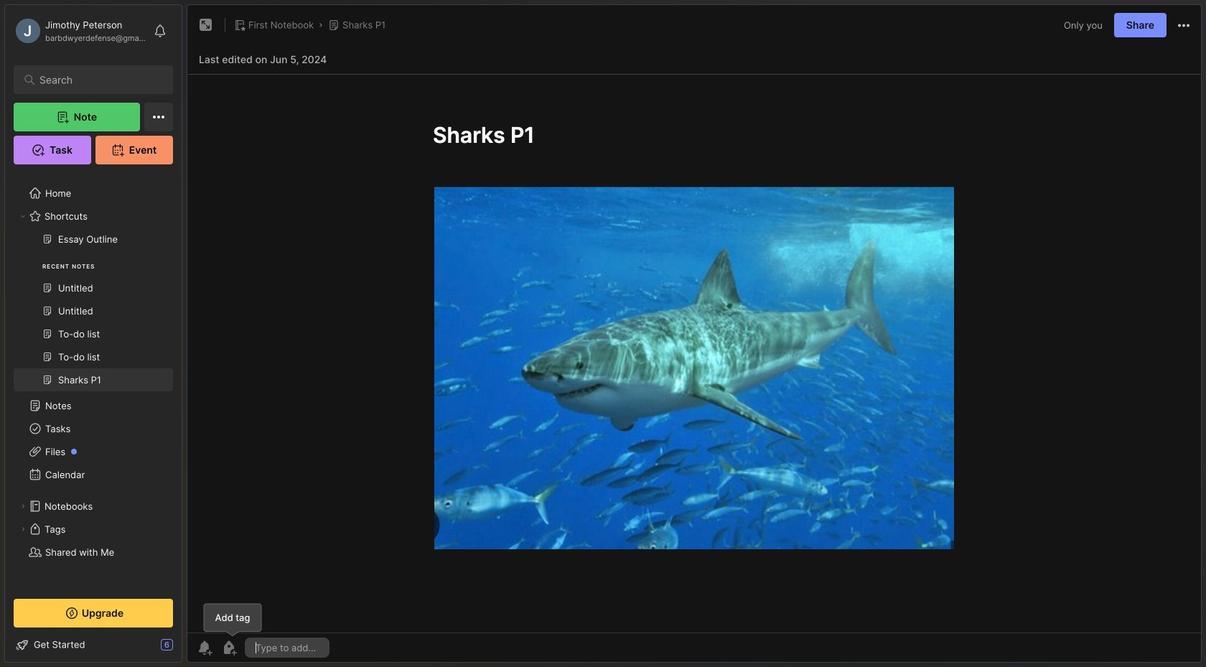 Task type: vqa. For each thing, say whether or not it's contained in the screenshot.
Show in the "link"
no



Task type: describe. For each thing, give the bounding box(es) containing it.
Account field
[[14, 17, 147, 45]]

note window element
[[187, 4, 1203, 667]]

Note Editor text field
[[188, 74, 1202, 633]]

more actions image
[[1176, 17, 1193, 34]]

click to collapse image
[[181, 641, 192, 658]]

expand note image
[[198, 17, 215, 34]]

Add tag field
[[254, 642, 320, 654]]

none search field inside main element
[[40, 71, 154, 88]]

expand notebooks image
[[19, 502, 27, 511]]

add tag image
[[221, 639, 238, 657]]

Help and Learning task checklist field
[[5, 634, 182, 657]]



Task type: locate. For each thing, give the bounding box(es) containing it.
main element
[[0, 0, 187, 667]]

More actions field
[[1176, 16, 1193, 34]]

tree
[[5, 173, 182, 604]]

add a reminder image
[[196, 639, 213, 657]]

group inside main element
[[14, 228, 173, 400]]

None search field
[[40, 71, 154, 88]]

tooltip
[[204, 604, 262, 637]]

group
[[14, 228, 173, 400]]

Search text field
[[40, 73, 154, 87]]

expand tags image
[[19, 525, 27, 534]]

tree inside main element
[[5, 173, 182, 604]]



